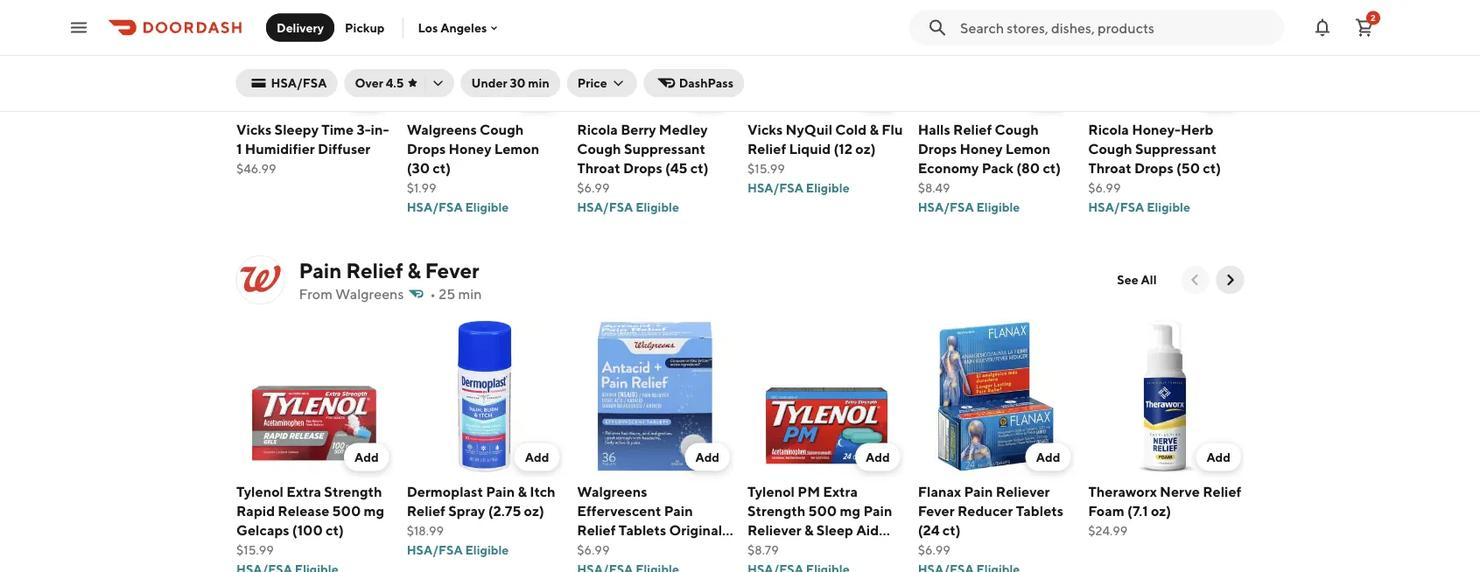 Task type: vqa. For each thing, say whether or not it's contained in the screenshot.


Task type: describe. For each thing, give the bounding box(es) containing it.
ricola berry medley cough suppressant throat drops (45 ct) image
[[577, 0, 733, 113]]

cough inside 'halls relief cough drops honey lemon economy pack (80 ct) $8.49 hsa/fsa eligible'
[[994, 121, 1038, 138]]

(24 inside flanax pain reliever fever reducer tablets (24 ct) $6.99
[[917, 522, 939, 538]]

1 items, open order cart image
[[1354, 17, 1375, 38]]

2
[[1371, 13, 1376, 23]]

suppressant for (45
[[624, 140, 705, 157]]

medley
[[658, 121, 707, 138]]

cough inside walgreens cough drops honey lemon (30 ct) $1.99 hsa/fsa eligible
[[479, 121, 523, 138]]

ricola berry medley cough suppressant throat drops (45 ct) $6.99 hsa/fsa eligible
[[577, 121, 708, 214]]

dashpass
[[679, 76, 733, 90]]

$24.99
[[1088, 524, 1127, 538]]

ct) inside flanax pain reliever fever reducer tablets (24 ct) $6.99
[[942, 522, 960, 538]]

hsa/fsa inside "hsa/fsa" button
[[271, 76, 327, 90]]

herb
[[1180, 121, 1213, 138]]

cough inside ricola honey-herb cough suppressant throat drops (50 ct) $6.99 hsa/fsa eligible
[[1088, 140, 1132, 157]]

price button
[[567, 69, 637, 97]]

halls relief cough drops honey lemon economy pack (80 ct) $8.49 hsa/fsa eligible
[[917, 121, 1060, 214]]

all
[[1141, 273, 1157, 287]]

reducer
[[957, 503, 1013, 519]]

theraworx nerve relief foam (7.1 oz) image
[[1088, 319, 1244, 475]]

tablets inside flanax pain reliever fever reducer tablets (24 ct) $6.99
[[1015, 503, 1063, 519]]

hsa/fsa inside walgreens cough drops honey lemon (30 ct) $1.99 hsa/fsa eligible
[[406, 200, 462, 214]]

•
[[430, 286, 436, 302]]

walgreens for walgreens cough drops honey lemon (30 ct) $1.99 hsa/fsa eligible
[[406, 121, 476, 138]]

los angeles button
[[418, 20, 501, 35]]

$6.99 inside ricola berry medley cough suppressant throat drops (45 ct) $6.99 hsa/fsa eligible
[[577, 180, 609, 195]]

tylenol for rapid
[[236, 483, 283, 500]]

add for flanax pain reliever fever reducer tablets (24 ct)
[[1036, 450, 1060, 464]]

lemon inside walgreens cough drops honey lemon (30 ct) $1.99 hsa/fsa eligible
[[494, 140, 539, 157]]

diffuser
[[317, 140, 370, 157]]

• 25 min
[[430, 286, 482, 302]]

suppressant for (50
[[1135, 140, 1216, 157]]

fever for flanax pain reliever fever reducer tablets (24 ct) $6.99
[[917, 503, 954, 519]]

see all link
[[1107, 266, 1167, 294]]

drops inside 'halls relief cough drops honey lemon economy pack (80 ct) $8.49 hsa/fsa eligible'
[[917, 140, 956, 157]]

hsa/fsa inside ricola honey-herb cough suppressant throat drops (50 ct) $6.99 hsa/fsa eligible
[[1088, 200, 1144, 214]]

(50
[[1176, 159, 1200, 176]]

nerve
[[1159, 483, 1199, 500]]

& inside vicks nyquil cold & flu relief liquid (12 oz) $15.99 hsa/fsa eligible
[[869, 121, 878, 138]]

500 inside tylenol pm extra strength 500 mg pain reliever & sleep aid caplets (24 ct)
[[808, 503, 836, 519]]

pickup
[[345, 20, 385, 35]]

$8.49
[[917, 180, 950, 195]]

aid
[[856, 522, 878, 538]]

(80
[[1016, 159, 1039, 176]]

see
[[1117, 273, 1138, 287]]

pain inside flanax pain reliever fever reducer tablets (24 ct) $6.99
[[964, 483, 993, 500]]

500 inside 'tylenol extra strength rapid release 500 mg gelcaps (100 ct) $15.99'
[[332, 503, 360, 519]]

extra inside 'tylenol extra strength rapid release 500 mg gelcaps (100 ct) $15.99'
[[286, 483, 321, 500]]

sleepy
[[274, 121, 318, 138]]

2 button
[[1347, 10, 1382, 45]]

ct) inside tylenol pm extra strength 500 mg pain reliever & sleep aid caplets (24 ct)
[[825, 541, 843, 558]]

add for walgreens effervescent pain relief tablets original (36 ct)
[[695, 450, 719, 464]]

add for dermoplast pain & itch relief spray (2.75 oz)
[[524, 450, 549, 464]]

over 4.5
[[355, 76, 404, 90]]

berry
[[620, 121, 656, 138]]

caplets
[[747, 541, 798, 558]]

eligible inside dermoplast pain & itch relief spray (2.75 oz) $18.99 hsa/fsa eligible
[[465, 543, 508, 557]]

vicks nyquil cold & flu relief liquid (12 oz) image
[[747, 0, 903, 113]]

humidifier
[[244, 140, 314, 157]]

hsa/fsa button
[[236, 69, 337, 97]]

eligible inside walgreens cough drops honey lemon (30 ct) $1.99 hsa/fsa eligible
[[465, 200, 508, 214]]

$18.99
[[406, 524, 443, 538]]

fever for pain relief & fever
[[425, 258, 479, 283]]

eligible inside vicks nyquil cold & flu relief liquid (12 oz) $15.99 hsa/fsa eligible
[[806, 180, 849, 195]]

notification bell image
[[1312, 17, 1333, 38]]

from walgreens
[[299, 286, 404, 302]]

theraworx
[[1088, 483, 1156, 500]]

under 30 min
[[471, 76, 549, 90]]

cold
[[835, 121, 866, 138]]

halls
[[917, 121, 950, 138]]

(36
[[577, 541, 598, 558]]

(30
[[406, 159, 429, 176]]

liquid
[[789, 140, 830, 157]]

pain inside walgreens effervescent pain relief tablets original (36 ct)
[[664, 503, 693, 519]]

pm
[[797, 483, 820, 500]]

hsa/fsa inside 'halls relief cough drops honey lemon economy pack (80 ct) $8.49 hsa/fsa eligible'
[[917, 200, 973, 214]]

& inside tylenol pm extra strength 500 mg pain reliever & sleep aid caplets (24 ct)
[[804, 522, 813, 538]]

tylenol extra strength rapid release 500 mg gelcaps (100 ct) $15.99
[[236, 483, 384, 557]]

time
[[321, 121, 353, 138]]

sleep
[[816, 522, 853, 538]]

oz) inside dermoplast pain & itch relief spray (2.75 oz) $18.99 hsa/fsa eligible
[[523, 503, 544, 519]]

open menu image
[[68, 17, 89, 38]]

honey inside walgreens cough drops honey lemon (30 ct) $1.99 hsa/fsa eligible
[[448, 140, 491, 157]]

drops inside ricola honey-herb cough suppressant throat drops (50 ct) $6.99 hsa/fsa eligible
[[1134, 159, 1173, 176]]

in-
[[370, 121, 389, 138]]

$15.99 inside vicks nyquil cold & flu relief liquid (12 oz) $15.99 hsa/fsa eligible
[[747, 161, 784, 176]]

release
[[277, 503, 329, 519]]

relief inside theraworx nerve relief foam (7.1 oz) $24.99
[[1202, 483, 1241, 500]]

flanax
[[917, 483, 961, 500]]

honey inside 'halls relief cough drops honey lemon economy pack (80 ct) $8.49 hsa/fsa eligible'
[[959, 140, 1002, 157]]

over
[[355, 76, 383, 90]]

1
[[236, 140, 241, 157]]

pain up from
[[299, 258, 342, 283]]

ct) inside walgreens cough drops honey lemon (30 ct) $1.99 hsa/fsa eligible
[[432, 159, 450, 176]]

add for walgreens cough drops honey lemon (30 ct)
[[524, 88, 549, 102]]

tylenol for strength
[[747, 483, 794, 500]]

(2.75
[[488, 503, 521, 519]]

4.5
[[386, 76, 404, 90]]

honey-
[[1131, 121, 1180, 138]]

pain inside tylenol pm extra strength 500 mg pain reliever & sleep aid caplets (24 ct)
[[863, 503, 892, 519]]

nyquil
[[785, 121, 832, 138]]

$6.99 inside flanax pain reliever fever reducer tablets (24 ct) $6.99
[[917, 543, 950, 557]]

pain relief & fever
[[299, 258, 479, 283]]

ct) inside walgreens effervescent pain relief tablets original (36 ct)
[[601, 541, 619, 558]]

add for vicks sleepy time 3-in- 1 humidifier diffuser
[[354, 88, 378, 102]]

drops inside walgreens cough drops honey lemon (30 ct) $1.99 hsa/fsa eligible
[[406, 140, 445, 157]]

walgreens cough drops honey lemon (30 ct) $1.99 hsa/fsa eligible
[[406, 121, 539, 214]]

mg inside 'tylenol extra strength rapid release 500 mg gelcaps (100 ct) $15.99'
[[363, 503, 384, 519]]

strength inside 'tylenol extra strength rapid release 500 mg gelcaps (100 ct) $15.99'
[[324, 483, 382, 500]]

relief inside walgreens effervescent pain relief tablets original (36 ct)
[[577, 522, 615, 538]]

delivery
[[277, 20, 324, 35]]

oz) inside theraworx nerve relief foam (7.1 oz) $24.99
[[1150, 503, 1171, 519]]



Task type: locate. For each thing, give the bounding box(es) containing it.
(24 inside tylenol pm extra strength 500 mg pain reliever & sleep aid caplets (24 ct)
[[800, 541, 822, 558]]

2 lemon from the left
[[1005, 140, 1050, 157]]

dashpass button
[[644, 69, 744, 97]]

honey up pack
[[959, 140, 1002, 157]]

$8.79
[[747, 543, 778, 557]]

tablets inside walgreens effervescent pain relief tablets original (36 ct)
[[618, 522, 666, 538]]

ricola honey-herb cough suppressant throat drops (50 ct) image
[[1088, 0, 1244, 113]]

$1.99
[[406, 180, 436, 195]]

& inside dermoplast pain & itch relief spray (2.75 oz) $18.99 hsa/fsa eligible
[[517, 483, 526, 500]]

ricola for ricola honey-herb cough suppressant throat drops (50 ct)
[[1088, 121, 1129, 138]]

oz)
[[855, 140, 875, 157], [523, 503, 544, 519], [1150, 503, 1171, 519]]

ct) right (50 on the right of page
[[1202, 159, 1221, 176]]

eligible inside ricola honey-herb cough suppressant throat drops (50 ct) $6.99 hsa/fsa eligible
[[1146, 200, 1190, 214]]

ct) right '(45'
[[690, 159, 708, 176]]

add for tylenol pm extra strength 500 mg pain reliever & sleep aid caplets (24 ct)
[[865, 450, 889, 464]]

2 horizontal spatial walgreens
[[577, 483, 647, 500]]

under
[[471, 76, 507, 90]]

ct) inside 'tylenol extra strength rapid release 500 mg gelcaps (100 ct) $15.99'
[[325, 522, 343, 538]]

(12
[[833, 140, 852, 157]]

0 horizontal spatial oz)
[[523, 503, 544, 519]]

add for theraworx nerve relief foam (7.1 oz)
[[1206, 450, 1230, 464]]

1 horizontal spatial lemon
[[1005, 140, 1050, 157]]

ct) down sleep
[[825, 541, 843, 558]]

1 vertical spatial tablets
[[618, 522, 666, 538]]

hsa/fsa down the liquid
[[747, 180, 803, 195]]

ricola for ricola berry medley cough suppressant throat drops (45 ct)
[[577, 121, 617, 138]]

throat left (50 on the right of page
[[1088, 159, 1131, 176]]

1 suppressant from the left
[[624, 140, 705, 157]]

fever down flanax
[[917, 503, 954, 519]]

reliever up caplets
[[747, 522, 801, 538]]

see all
[[1117, 273, 1157, 287]]

3-
[[356, 121, 370, 138]]

relief inside vicks nyquil cold & flu relief liquid (12 oz) $15.99 hsa/fsa eligible
[[747, 140, 786, 157]]

ct) inside 'halls relief cough drops honey lemon economy pack (80 ct) $8.49 hsa/fsa eligible'
[[1042, 159, 1060, 176]]

$15.99 inside 'tylenol extra strength rapid release 500 mg gelcaps (100 ct) $15.99'
[[236, 543, 273, 557]]

honey down under
[[448, 140, 491, 157]]

tablets
[[1015, 503, 1063, 519], [618, 522, 666, 538]]

fever up "• 25 min"
[[425, 258, 479, 283]]

$15.99
[[747, 161, 784, 176], [236, 543, 273, 557]]

1 throat from the left
[[577, 159, 620, 176]]

ct) right (30
[[432, 159, 450, 176]]

walgreens effervescent pain relief tablets original (36 ct)
[[577, 483, 722, 558]]

ricola
[[577, 121, 617, 138], [1088, 121, 1129, 138]]

(24
[[917, 522, 939, 538], [800, 541, 822, 558]]

add button
[[344, 81, 389, 109], [344, 81, 389, 109], [514, 81, 559, 109], [514, 81, 559, 109], [684, 81, 729, 109], [684, 81, 729, 109], [344, 443, 389, 471], [344, 443, 389, 471], [514, 443, 559, 471], [514, 443, 559, 471], [684, 443, 729, 471], [684, 443, 729, 471], [855, 443, 900, 471], [855, 443, 900, 471], [1025, 443, 1070, 471], [1025, 443, 1070, 471], [1195, 443, 1241, 471], [1195, 443, 1241, 471]]

add left 4.5
[[354, 88, 378, 102]]

add up 'tylenol extra strength rapid release 500 mg gelcaps (100 ct) $15.99'
[[354, 450, 378, 464]]

extra right pm
[[823, 483, 857, 500]]

0 horizontal spatial tablets
[[618, 522, 666, 538]]

1 horizontal spatial walgreens
[[406, 121, 476, 138]]

1 horizontal spatial throat
[[1088, 159, 1131, 176]]

hsa/fsa down berry
[[577, 200, 633, 214]]

0 horizontal spatial suppressant
[[624, 140, 705, 157]]

throat for ricola honey-herb cough suppressant throat drops (50 ct)
[[1088, 159, 1131, 176]]

strength inside tylenol pm extra strength 500 mg pain reliever & sleep aid caplets (24 ct)
[[747, 503, 805, 519]]

lemon
[[494, 140, 539, 157], [1005, 140, 1050, 157]]

0 horizontal spatial $15.99
[[236, 543, 273, 557]]

foam
[[1088, 503, 1124, 519]]

1 extra from the left
[[286, 483, 321, 500]]

relief up (36
[[577, 522, 615, 538]]

effervescent
[[577, 503, 661, 519]]

oz) down itch
[[523, 503, 544, 519]]

2 horizontal spatial oz)
[[1150, 503, 1171, 519]]

vicks sleepy time 3-in- 1 humidifier diffuser $46.99
[[236, 121, 389, 176]]

2 throat from the left
[[1088, 159, 1131, 176]]

2 ricola from the left
[[1088, 121, 1129, 138]]

suppressant
[[624, 140, 705, 157], [1135, 140, 1216, 157]]

ct) right '(100'
[[325, 522, 343, 538]]

1 horizontal spatial $15.99
[[747, 161, 784, 176]]

add right under
[[524, 88, 549, 102]]

throat left '(45'
[[577, 159, 620, 176]]

0 horizontal spatial extra
[[286, 483, 321, 500]]

ct) right (80
[[1042, 159, 1060, 176]]

next button of carousel image
[[1221, 271, 1239, 289]]

0 vertical spatial tablets
[[1015, 503, 1063, 519]]

los
[[418, 20, 438, 35]]

suppressant up '(45'
[[624, 140, 705, 157]]

tablets down effervescent
[[618, 522, 666, 538]]

add up medley
[[695, 88, 719, 102]]

price
[[577, 76, 607, 90]]

rapid
[[236, 503, 274, 519]]

0 horizontal spatial strength
[[324, 483, 382, 500]]

relief left the liquid
[[747, 140, 786, 157]]

ricola inside ricola honey-herb cough suppressant throat drops (50 ct) $6.99 hsa/fsa eligible
[[1088, 121, 1129, 138]]

(100
[[292, 522, 322, 538]]

tylenol extra strength rapid release 500 mg gelcaps (100 ct) image
[[236, 319, 392, 475]]

reliever
[[995, 483, 1049, 500], [747, 522, 801, 538]]

vicks left nyquil
[[747, 121, 782, 138]]

(45
[[665, 159, 687, 176]]

$46.99
[[236, 161, 276, 176]]

0 horizontal spatial min
[[458, 286, 482, 302]]

ricola left "honey-"
[[1088, 121, 1129, 138]]

ricola inside ricola berry medley cough suppressant throat drops (45 ct) $6.99 hsa/fsa eligible
[[577, 121, 617, 138]]

relief up $18.99
[[406, 503, 445, 519]]

eligible
[[806, 180, 849, 195], [465, 200, 508, 214], [635, 200, 679, 214], [976, 200, 1019, 214], [1146, 200, 1190, 214], [465, 543, 508, 557]]

tablets right reducer at the bottom of page
[[1015, 503, 1063, 519]]

0 horizontal spatial (24
[[800, 541, 822, 558]]

0 horizontal spatial honey
[[448, 140, 491, 157]]

2 honey from the left
[[959, 140, 1002, 157]]

min
[[528, 76, 549, 90], [458, 286, 482, 302]]

eligible inside 'halls relief cough drops honey lemon economy pack (80 ct) $8.49 hsa/fsa eligible'
[[976, 200, 1019, 214]]

add up theraworx nerve relief foam (7.1 oz) $24.99
[[1206, 450, 1230, 464]]

add up flanax pain reliever fever reducer tablets (24 ct) $6.99
[[1036, 450, 1060, 464]]

economy
[[917, 159, 978, 176]]

0 vertical spatial $15.99
[[747, 161, 784, 176]]

walgreens up effervescent
[[577, 483, 647, 500]]

0 horizontal spatial tylenol
[[236, 483, 283, 500]]

flanax pain reliever fever reducer tablets (24 ct) $6.99
[[917, 483, 1063, 557]]

mg right release
[[363, 503, 384, 519]]

from
[[299, 286, 333, 302]]

vicks inside 'vicks sleepy time 3-in- 1 humidifier diffuser $46.99'
[[236, 121, 271, 138]]

oz) right (12
[[855, 140, 875, 157]]

1 horizontal spatial honey
[[959, 140, 1002, 157]]

500
[[332, 503, 360, 519], [808, 503, 836, 519]]

pack
[[981, 159, 1013, 176]]

angeles
[[440, 20, 487, 35]]

relief up from walgreens
[[346, 258, 403, 283]]

2 vertical spatial walgreens
[[577, 483, 647, 500]]

$6.99 inside ricola honey-herb cough suppressant throat drops (50 ct) $6.99 hsa/fsa eligible
[[1088, 180, 1120, 195]]

relief inside 'halls relief cough drops honey lemon economy pack (80 ct) $8.49 hsa/fsa eligible'
[[953, 121, 991, 138]]

pickup button
[[334, 14, 395, 42]]

mg inside tylenol pm extra strength 500 mg pain reliever & sleep aid caplets (24 ct)
[[839, 503, 860, 519]]

hsa/fsa inside vicks nyquil cold & flu relief liquid (12 oz) $15.99 hsa/fsa eligible
[[747, 180, 803, 195]]

add for ricola berry medley cough suppressant throat drops (45 ct)
[[695, 88, 719, 102]]

pain up aid
[[863, 503, 892, 519]]

relief inside dermoplast pain & itch relief spray (2.75 oz) $18.99 hsa/fsa eligible
[[406, 503, 445, 519]]

hsa/fsa down $1.99
[[406, 200, 462, 214]]

suppressant inside ricola berry medley cough suppressant throat drops (45 ct) $6.99 hsa/fsa eligible
[[624, 140, 705, 157]]

2 mg from the left
[[839, 503, 860, 519]]

add up itch
[[524, 450, 549, 464]]

hsa/fsa down $18.99
[[406, 543, 462, 557]]

tylenol
[[236, 483, 283, 500], [747, 483, 794, 500]]

1 ricola from the left
[[577, 121, 617, 138]]

ct) down reducer at the bottom of page
[[942, 522, 960, 538]]

min right 25 at the left of the page
[[458, 286, 482, 302]]

pain up reducer at the bottom of page
[[964, 483, 993, 500]]

vicks for 1
[[236, 121, 271, 138]]

hsa/fsa down $8.49
[[917, 200, 973, 214]]

0 vertical spatial strength
[[324, 483, 382, 500]]

cough inside ricola berry medley cough suppressant throat drops (45 ct) $6.99 hsa/fsa eligible
[[577, 140, 621, 157]]

1 horizontal spatial min
[[528, 76, 549, 90]]

1 lemon from the left
[[494, 140, 539, 157]]

1 500 from the left
[[332, 503, 360, 519]]

0 vertical spatial fever
[[425, 258, 479, 283]]

over 4.5 button
[[344, 69, 454, 97]]

fever inside flanax pain reliever fever reducer tablets (24 ct) $6.99
[[917, 503, 954, 519]]

relief right halls
[[953, 121, 991, 138]]

add up aid
[[865, 450, 889, 464]]

add up original in the bottom left of the page
[[695, 450, 719, 464]]

1 vertical spatial strength
[[747, 503, 805, 519]]

extra inside tylenol pm extra strength 500 mg pain reliever & sleep aid caplets (24 ct)
[[823, 483, 857, 500]]

cough up (80
[[994, 121, 1038, 138]]

0 horizontal spatial vicks
[[236, 121, 271, 138]]

lemon inside 'halls relief cough drops honey lemon economy pack (80 ct) $8.49 hsa/fsa eligible'
[[1005, 140, 1050, 157]]

2 500 from the left
[[808, 503, 836, 519]]

0 horizontal spatial 500
[[332, 503, 360, 519]]

gelcaps
[[236, 522, 289, 538]]

walgreens
[[406, 121, 476, 138], [335, 286, 404, 302], [577, 483, 647, 500]]

drops down halls
[[917, 140, 956, 157]]

ct) right (36
[[601, 541, 619, 558]]

0 vertical spatial min
[[528, 76, 549, 90]]

1 vertical spatial walgreens
[[335, 286, 404, 302]]

ricola honey-herb cough suppressant throat drops (50 ct) $6.99 hsa/fsa eligible
[[1088, 121, 1221, 214]]

drops up (30
[[406, 140, 445, 157]]

0 vertical spatial reliever
[[995, 483, 1049, 500]]

2 vicks from the left
[[747, 121, 782, 138]]

spray
[[448, 503, 485, 519]]

1 honey from the left
[[448, 140, 491, 157]]

tylenol pm extra strength 500 mg pain reliever & sleep aid caplets (24 ct) image
[[747, 319, 903, 475]]

min inside button
[[528, 76, 549, 90]]

min for • 25 min
[[458, 286, 482, 302]]

ct)
[[432, 159, 450, 176], [690, 159, 708, 176], [1042, 159, 1060, 176], [1202, 159, 1221, 176], [325, 522, 343, 538], [942, 522, 960, 538], [601, 541, 619, 558], [825, 541, 843, 558]]

0 horizontal spatial throat
[[577, 159, 620, 176]]

0 horizontal spatial ricola
[[577, 121, 617, 138]]

tylenol left pm
[[747, 483, 794, 500]]

1 horizontal spatial (24
[[917, 522, 939, 538]]

min for under 30 min
[[528, 76, 549, 90]]

1 horizontal spatial tylenol
[[747, 483, 794, 500]]

vicks up the 1
[[236, 121, 271, 138]]

1 horizontal spatial suppressant
[[1135, 140, 1216, 157]]

hsa/fsa up sleepy
[[271, 76, 327, 90]]

hsa/fsa inside dermoplast pain & itch relief spray (2.75 oz) $18.99 hsa/fsa eligible
[[406, 543, 462, 557]]

1 horizontal spatial strength
[[747, 503, 805, 519]]

tylenol inside 'tylenol extra strength rapid release 500 mg gelcaps (100 ct) $15.99'
[[236, 483, 283, 500]]

drops inside ricola berry medley cough suppressant throat drops (45 ct) $6.99 hsa/fsa eligible
[[623, 159, 662, 176]]

cough
[[479, 121, 523, 138], [994, 121, 1038, 138], [577, 140, 621, 157], [1088, 140, 1132, 157]]

walgreens cough drops honey lemon (30 ct) image
[[406, 0, 563, 113]]

(7.1
[[1127, 503, 1148, 519]]

2 extra from the left
[[823, 483, 857, 500]]

tylenol pm extra strength 500 mg pain reliever & sleep aid caplets (24 ct)
[[747, 483, 892, 558]]

previous button of carousel image
[[1186, 271, 1204, 289]]

ricola left berry
[[577, 121, 617, 138]]

2 tylenol from the left
[[747, 483, 794, 500]]

relief
[[953, 121, 991, 138], [747, 140, 786, 157], [346, 258, 403, 283], [1202, 483, 1241, 500], [406, 503, 445, 519], [577, 522, 615, 538]]

cough down "honey-"
[[1088, 140, 1132, 157]]

vicks
[[236, 121, 271, 138], [747, 121, 782, 138]]

ct) inside ricola honey-herb cough suppressant throat drops (50 ct) $6.99 hsa/fsa eligible
[[1202, 159, 1221, 176]]

throat inside ricola berry medley cough suppressant throat drops (45 ct) $6.99 hsa/fsa eligible
[[577, 159, 620, 176]]

theraworx nerve relief foam (7.1 oz) $24.99
[[1088, 483, 1241, 538]]

add
[[354, 88, 378, 102], [524, 88, 549, 102], [695, 88, 719, 102], [354, 450, 378, 464], [524, 450, 549, 464], [695, 450, 719, 464], [865, 450, 889, 464], [1036, 450, 1060, 464], [1206, 450, 1230, 464]]

relief right nerve
[[1202, 483, 1241, 500]]

strength up release
[[324, 483, 382, 500]]

1 horizontal spatial reliever
[[995, 483, 1049, 500]]

walgreens inside walgreens effervescent pain relief tablets original (36 ct)
[[577, 483, 647, 500]]

1 vertical spatial fever
[[917, 503, 954, 519]]

1 horizontal spatial vicks
[[747, 121, 782, 138]]

hsa/fsa up see
[[1088, 200, 1144, 214]]

suppressant inside ricola honey-herb cough suppressant throat drops (50 ct) $6.99 hsa/fsa eligible
[[1135, 140, 1216, 157]]

pain inside dermoplast pain & itch relief spray (2.75 oz) $18.99 hsa/fsa eligible
[[485, 483, 514, 500]]

flu
[[881, 121, 902, 138]]

walgreens inside walgreens cough drops honey lemon (30 ct) $1.99 hsa/fsa eligible
[[406, 121, 476, 138]]

tylenol inside tylenol pm extra strength 500 mg pain reliever & sleep aid caplets (24 ct)
[[747, 483, 794, 500]]

1 horizontal spatial ricola
[[1088, 121, 1129, 138]]

1 mg from the left
[[363, 503, 384, 519]]

walgreens for walgreens effervescent pain relief tablets original (36 ct)
[[577, 483, 647, 500]]

cough down berry
[[577, 140, 621, 157]]

los angeles
[[418, 20, 487, 35]]

0 horizontal spatial fever
[[425, 258, 479, 283]]

dermoplast pain & itch relief spray (2.75 oz) image
[[406, 319, 563, 475]]

halls relief cough drops honey lemon economy pack (80 ct) image
[[917, 0, 1074, 113]]

under 30 min button
[[461, 69, 560, 97]]

drops left (50 on the right of page
[[1134, 159, 1173, 176]]

dermoplast
[[406, 483, 483, 500]]

(24 down flanax
[[917, 522, 939, 538]]

0 vertical spatial (24
[[917, 522, 939, 538]]

1 vertical spatial reliever
[[747, 522, 801, 538]]

original
[[669, 522, 722, 538]]

reliever inside tylenol pm extra strength 500 mg pain reliever & sleep aid caplets (24 ct)
[[747, 522, 801, 538]]

extra up release
[[286, 483, 321, 500]]

vicks inside vicks nyquil cold & flu relief liquid (12 oz) $15.99 hsa/fsa eligible
[[747, 121, 782, 138]]

2 suppressant from the left
[[1135, 140, 1216, 157]]

suppressant up (50 on the right of page
[[1135, 140, 1216, 157]]

reliever inside flanax pain reliever fever reducer tablets (24 ct) $6.99
[[995, 483, 1049, 500]]

1 vertical spatial min
[[458, 286, 482, 302]]

throat for ricola berry medley cough suppressant throat drops (45 ct)
[[577, 159, 620, 176]]

1 horizontal spatial oz)
[[855, 140, 875, 157]]

dermoplast pain & itch relief spray (2.75 oz) $18.99 hsa/fsa eligible
[[406, 483, 555, 557]]

walgreens effervescent pain relief tablets original (36 ct) image
[[577, 319, 733, 475]]

1 vicks from the left
[[236, 121, 271, 138]]

vicks nyquil cold & flu relief liquid (12 oz) $15.99 hsa/fsa eligible
[[747, 121, 902, 195]]

ct) inside ricola berry medley cough suppressant throat drops (45 ct) $6.99 hsa/fsa eligible
[[690, 159, 708, 176]]

0 horizontal spatial lemon
[[494, 140, 539, 157]]

1 vertical spatial $15.99
[[236, 543, 273, 557]]

tylenol up rapid
[[236, 483, 283, 500]]

strength down pm
[[747, 503, 805, 519]]

1 vertical spatial (24
[[800, 541, 822, 558]]

delivery button
[[266, 14, 334, 42]]

1 horizontal spatial mg
[[839, 503, 860, 519]]

drops left '(45'
[[623, 159, 662, 176]]

1 tylenol from the left
[[236, 483, 283, 500]]

oz) inside vicks nyquil cold & flu relief liquid (12 oz) $15.99 hsa/fsa eligible
[[855, 140, 875, 157]]

(24 down sleep
[[800, 541, 822, 558]]

Store search: begin typing to search for stores available on DoorDash text field
[[960, 18, 1273, 37]]

500 right release
[[332, 503, 360, 519]]

lemon down 30
[[494, 140, 539, 157]]

min right 30
[[528, 76, 549, 90]]

oz) right (7.1
[[1150, 503, 1171, 519]]

1 horizontal spatial extra
[[823, 483, 857, 500]]

0 horizontal spatial mg
[[363, 503, 384, 519]]

itch
[[529, 483, 555, 500]]

vicks sleepy time 3-in-1 humidifier diffuser image
[[236, 0, 392, 113]]

0 vertical spatial walgreens
[[406, 121, 476, 138]]

0 horizontal spatial walgreens
[[335, 286, 404, 302]]

eligible inside ricola berry medley cough suppressant throat drops (45 ct) $6.99 hsa/fsa eligible
[[635, 200, 679, 214]]

lemon up (80
[[1005, 140, 1050, 157]]

1 horizontal spatial fever
[[917, 503, 954, 519]]

30
[[510, 76, 526, 90]]

mg up sleep
[[839, 503, 860, 519]]

walgreens up (30
[[406, 121, 476, 138]]

0 horizontal spatial reliever
[[747, 522, 801, 538]]

hsa/fsa inside ricola berry medley cough suppressant throat drops (45 ct) $6.99 hsa/fsa eligible
[[577, 200, 633, 214]]

flanax pain reliever fever reducer tablets (24 ct) image
[[917, 319, 1074, 475]]

walgreens down pain relief & fever
[[335, 286, 404, 302]]

pain up (2.75
[[485, 483, 514, 500]]

&
[[869, 121, 878, 138], [407, 258, 421, 283], [517, 483, 526, 500], [804, 522, 813, 538]]

extra
[[286, 483, 321, 500], [823, 483, 857, 500]]

1 horizontal spatial 500
[[808, 503, 836, 519]]

25
[[439, 286, 455, 302]]

throat
[[577, 159, 620, 176], [1088, 159, 1131, 176]]

pain up original in the bottom left of the page
[[664, 503, 693, 519]]

hsa/fsa
[[271, 76, 327, 90], [747, 180, 803, 195], [406, 200, 462, 214], [577, 200, 633, 214], [917, 200, 973, 214], [1088, 200, 1144, 214], [406, 543, 462, 557]]

reliever up reducer at the bottom of page
[[995, 483, 1049, 500]]

throat inside ricola honey-herb cough suppressant throat drops (50 ct) $6.99 hsa/fsa eligible
[[1088, 159, 1131, 176]]

cough down under 30 min button
[[479, 121, 523, 138]]

vicks for relief
[[747, 121, 782, 138]]

add for tylenol extra strength rapid release 500 mg gelcaps (100 ct)
[[354, 450, 378, 464]]

drops
[[406, 140, 445, 157], [917, 140, 956, 157], [623, 159, 662, 176], [1134, 159, 1173, 176]]

1 horizontal spatial tablets
[[1015, 503, 1063, 519]]

500 up sleep
[[808, 503, 836, 519]]



